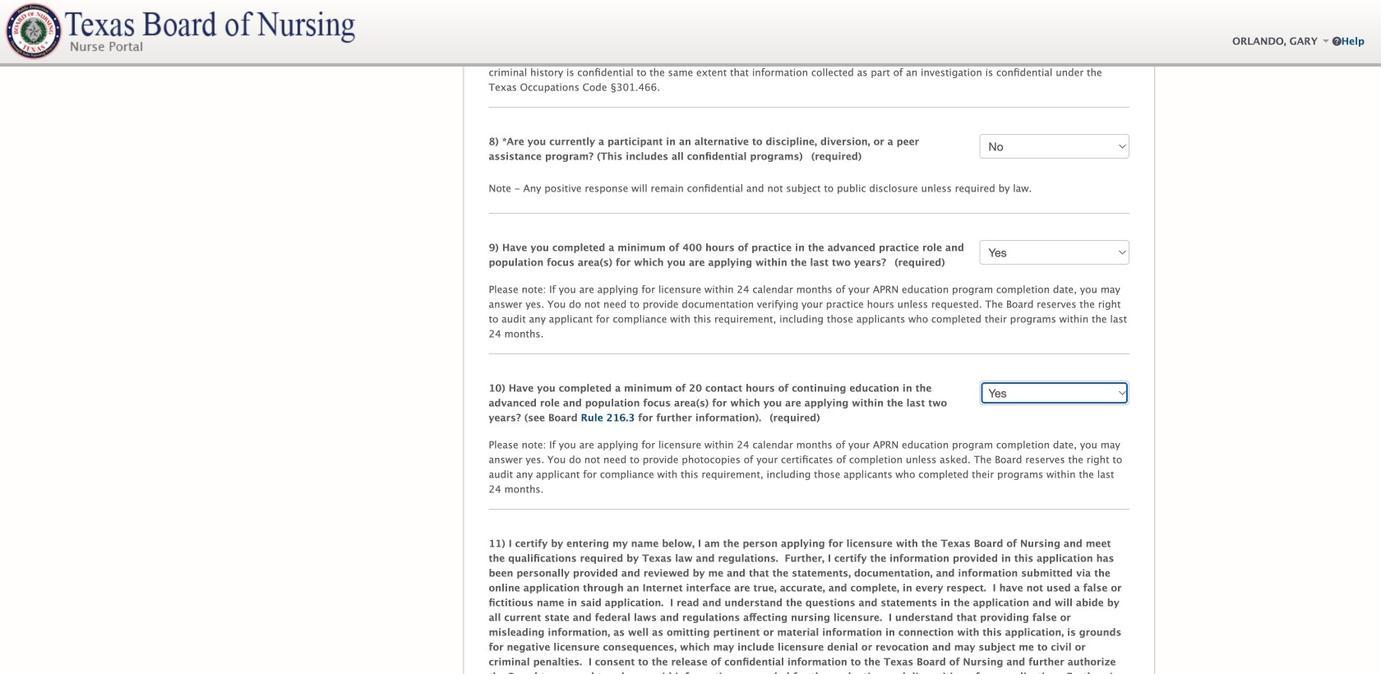Task type: locate. For each thing, give the bounding box(es) containing it.
help circled image
[[1333, 33, 1342, 49]]



Task type: vqa. For each thing, say whether or not it's contained in the screenshot.
plus image
no



